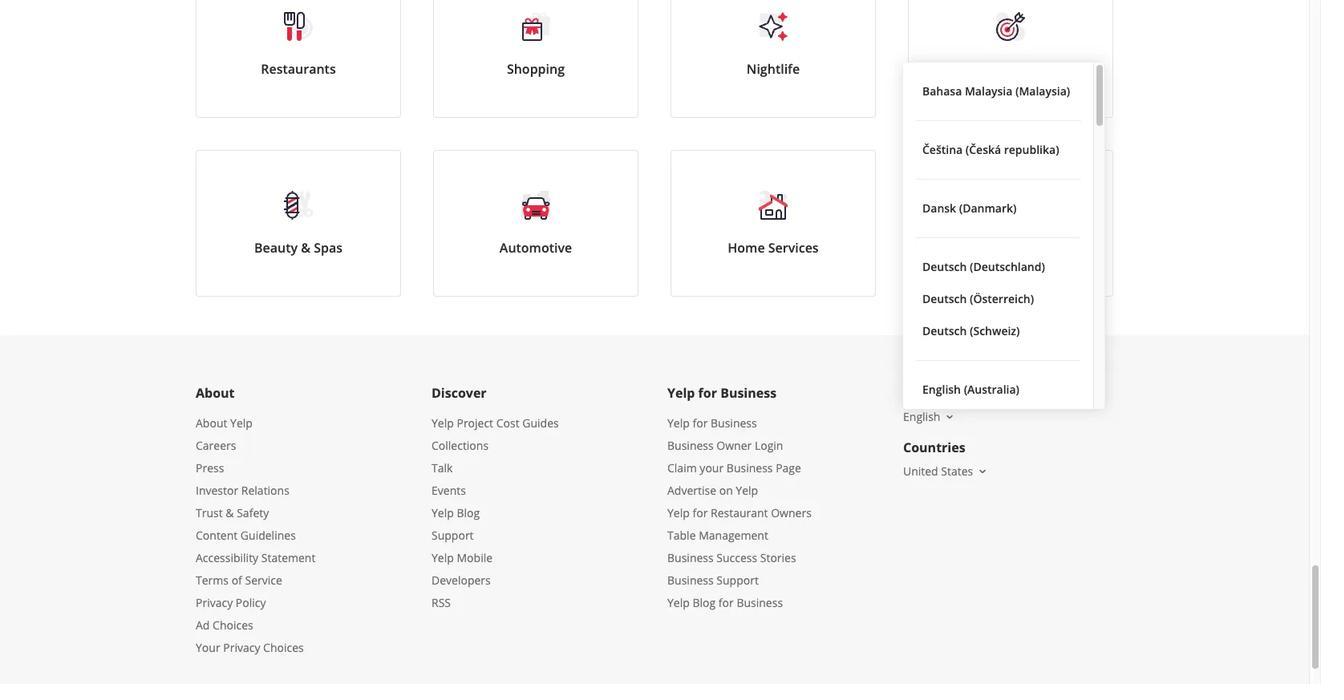 Task type: describe. For each thing, give the bounding box(es) containing it.
your privacy choices link
[[196, 640, 304, 655]]

business success stories link
[[667, 550, 796, 566]]

dansk (danmark) button
[[916, 193, 1081, 225]]

čeština (česká republika)
[[923, 142, 1059, 157]]

shopping
[[507, 60, 565, 78]]

1 horizontal spatial choices
[[263, 640, 304, 655]]

terms of service link
[[196, 573, 282, 588]]

your
[[700, 460, 724, 476]]

claim your business page link
[[667, 460, 801, 476]]

(deutschland)
[[970, 259, 1045, 274]]

republika)
[[1004, 142, 1059, 157]]

active
[[979, 60, 1017, 78]]

life
[[1020, 60, 1043, 78]]

for up business owner login link
[[693, 416, 708, 431]]

collections
[[432, 438, 489, 453]]

claim
[[667, 460, 697, 476]]

yelp project cost guides link
[[432, 416, 559, 431]]

developers link
[[432, 573, 491, 588]]

careers link
[[196, 438, 236, 453]]

press
[[196, 460, 224, 476]]

services
[[768, 239, 819, 257]]

page
[[776, 460, 801, 476]]

dansk
[[923, 201, 956, 216]]

malaysia
[[965, 83, 1013, 99]]

ad choices link
[[196, 618, 253, 633]]

advertise on yelp link
[[667, 483, 758, 498]]

0 vertical spatial privacy
[[196, 595, 233, 610]]

yelp for business link
[[667, 416, 757, 431]]

yelp down business support link
[[667, 595, 690, 610]]

english for english
[[903, 409, 941, 424]]

(australia)
[[964, 382, 1020, 397]]

home
[[728, 239, 765, 257]]

advertise
[[667, 483, 716, 498]]

beauty
[[254, 239, 298, 257]]

privacy policy link
[[196, 595, 266, 610]]

stories
[[760, 550, 796, 566]]

beauty & spas link
[[196, 150, 401, 297]]

yelp up claim
[[667, 416, 690, 431]]

your
[[196, 640, 220, 655]]

yelp mobile link
[[432, 550, 493, 566]]

bahasa malaysia (malaysia) button
[[916, 75, 1081, 107]]

yelp blog for business link
[[667, 595, 783, 610]]

deutsch (deutschland)
[[923, 259, 1045, 274]]

restaurant
[[711, 505, 768, 521]]

events
[[432, 483, 466, 498]]

policy
[[236, 595, 266, 610]]

united states
[[903, 464, 973, 479]]

for down business support link
[[719, 595, 734, 610]]

developers
[[432, 573, 491, 588]]

terms
[[196, 573, 229, 588]]

16 chevron down v2 image for english
[[944, 411, 957, 423]]

support inside yelp for business business owner login claim your business page advertise on yelp yelp for restaurant owners table management business success stories business support yelp blog for business
[[717, 573, 759, 588]]

ad
[[196, 618, 210, 633]]

events link
[[432, 483, 466, 498]]

bahasa
[[923, 83, 962, 99]]

about for about yelp careers press investor relations trust & safety content guidelines accessibility statement terms of service privacy policy ad choices your privacy choices
[[196, 416, 227, 431]]

trust
[[196, 505, 223, 521]]

english (australia) button
[[916, 374, 1081, 406]]

deutsch (deutschland) button
[[916, 251, 1081, 283]]

owners
[[771, 505, 812, 521]]

deutsch for deutsch (schweiz)
[[923, 323, 967, 339]]

project
[[457, 416, 493, 431]]

owner
[[717, 438, 752, 453]]

shopping link
[[433, 0, 639, 118]]

english for english (australia)
[[923, 382, 961, 397]]

0 vertical spatial choices
[[213, 618, 253, 633]]

about for about
[[196, 384, 235, 402]]

active life link
[[908, 0, 1113, 118]]

(danmark)
[[959, 201, 1017, 216]]

careers
[[196, 438, 236, 453]]

business up yelp blog for business link
[[667, 573, 714, 588]]

(schweiz)
[[970, 323, 1020, 339]]

service
[[245, 573, 282, 588]]

deutsch for deutsch (deutschland)
[[923, 259, 967, 274]]

statement
[[261, 550, 316, 566]]

nightlife link
[[671, 0, 876, 118]]

deutsch (österreich) button
[[916, 283, 1081, 315]]

yelp right on in the bottom of the page
[[736, 483, 758, 498]]

success
[[717, 550, 757, 566]]

automotive
[[500, 239, 572, 257]]

accessibility statement link
[[196, 550, 316, 566]]

trust & safety link
[[196, 505, 269, 521]]

management
[[699, 528, 768, 543]]



Task type: vqa. For each thing, say whether or not it's contained in the screenshot.
everything
no



Task type: locate. For each thing, give the bounding box(es) containing it.
& left spas
[[301, 239, 311, 257]]

active life
[[979, 60, 1043, 78]]

0 horizontal spatial support
[[432, 528, 474, 543]]

1 vertical spatial 16 chevron down v2 image
[[977, 465, 989, 478]]

1 horizontal spatial support
[[717, 573, 759, 588]]

1 vertical spatial english
[[903, 409, 941, 424]]

about yelp link
[[196, 416, 253, 431]]

1 vertical spatial privacy
[[223, 640, 260, 655]]

16 chevron down v2 image right states
[[977, 465, 989, 478]]

press link
[[196, 460, 224, 476]]

spas
[[314, 239, 343, 257]]

(malaysia)
[[1016, 83, 1070, 99]]

english button
[[903, 409, 957, 424]]

collections link
[[432, 438, 489, 453]]

about yelp careers press investor relations trust & safety content guidelines accessibility statement terms of service privacy policy ad choices your privacy choices
[[196, 416, 316, 655]]

business down stories
[[737, 595, 783, 610]]

yelp inside about yelp careers press investor relations trust & safety content guidelines accessibility statement terms of service privacy policy ad choices your privacy choices
[[230, 416, 253, 431]]

support inside "yelp project cost guides collections talk events yelp blog support yelp mobile developers rss"
[[432, 528, 474, 543]]

deutsch up "deutsch (schweiz)"
[[923, 291, 967, 306]]

states
[[941, 464, 973, 479]]

1 deutsch from the top
[[923, 259, 967, 274]]

yelp for business business owner login claim your business page advertise on yelp yelp for restaurant owners table management business success stories business support yelp blog for business
[[667, 416, 812, 610]]

business up "yelp for business" link
[[721, 384, 777, 402]]

rss link
[[432, 595, 451, 610]]

united
[[903, 464, 938, 479]]

for down advertise
[[693, 505, 708, 521]]

deutsch inside deutsch (schweiz) button
[[923, 323, 967, 339]]

yelp project cost guides collections talk events yelp blog support yelp mobile developers rss
[[432, 416, 559, 610]]

about inside about yelp careers press investor relations trust & safety content guidelines accessibility statement terms of service privacy policy ad choices your privacy choices
[[196, 416, 227, 431]]

yelp down the "support" link
[[432, 550, 454, 566]]

2 vertical spatial deutsch
[[923, 323, 967, 339]]

yelp blog link
[[432, 505, 480, 521]]

home services
[[728, 239, 819, 257]]

cost
[[496, 416, 520, 431]]

beauty & spas
[[254, 239, 343, 257]]

english inside 'button'
[[923, 382, 961, 397]]

discover
[[432, 384, 487, 402]]

business owner login link
[[667, 438, 783, 453]]

nightlife
[[747, 60, 800, 78]]

on
[[719, 483, 733, 498]]

16 chevron down v2 image inside united states dropdown button
[[977, 465, 989, 478]]

deutsch (schweiz)
[[923, 323, 1020, 339]]

& inside about yelp careers press investor relations trust & safety content guidelines accessibility statement terms of service privacy policy ad choices your privacy choices
[[226, 505, 234, 521]]

0 vertical spatial deutsch
[[923, 259, 967, 274]]

business down owner
[[727, 460, 773, 476]]

16 chevron down v2 image down the "languages"
[[944, 411, 957, 423]]

1 vertical spatial about
[[196, 416, 227, 431]]

deutsch inside deutsch (österreich) button
[[923, 291, 967, 306]]

mobile
[[457, 550, 493, 566]]

deutsch inside deutsch (deutschland) button
[[923, 259, 967, 274]]

guides
[[522, 416, 559, 431]]

2 deutsch from the top
[[923, 291, 967, 306]]

16 chevron down v2 image inside english popup button
[[944, 411, 957, 423]]

business up owner
[[711, 416, 757, 431]]

about up about yelp 'link'
[[196, 384, 235, 402]]

blog inside yelp for business business owner login claim your business page advertise on yelp yelp for restaurant owners table management business success stories business support yelp blog for business
[[693, 595, 716, 610]]

1 about from the top
[[196, 384, 235, 402]]

business
[[721, 384, 777, 402], [711, 416, 757, 431], [667, 438, 714, 453], [727, 460, 773, 476], [667, 550, 714, 566], [667, 573, 714, 588], [737, 595, 783, 610]]

restaurants
[[261, 60, 336, 78]]

choices down privacy policy 'link'
[[213, 618, 253, 633]]

(österreich)
[[970, 291, 1034, 306]]

content guidelines link
[[196, 528, 296, 543]]

deutsch (schweiz) button
[[916, 315, 1081, 347]]

dansk (danmark)
[[923, 201, 1017, 216]]

0 vertical spatial english
[[923, 382, 961, 397]]

home services link
[[671, 150, 876, 297]]

0 horizontal spatial 16 chevron down v2 image
[[944, 411, 957, 423]]

1 vertical spatial &
[[226, 505, 234, 521]]

0 vertical spatial &
[[301, 239, 311, 257]]

blog up the "support" link
[[457, 505, 480, 521]]

table
[[667, 528, 696, 543]]

yelp up table
[[667, 505, 690, 521]]

&
[[301, 239, 311, 257], [226, 505, 234, 521]]

bahasa malaysia (malaysia)
[[923, 83, 1070, 99]]

business up claim
[[667, 438, 714, 453]]

1 vertical spatial blog
[[693, 595, 716, 610]]

about up careers link at the bottom of the page
[[196, 416, 227, 431]]

deutsch for deutsch (österreich)
[[923, 291, 967, 306]]

blog down business support link
[[693, 595, 716, 610]]

1 vertical spatial support
[[717, 573, 759, 588]]

talk
[[432, 460, 453, 476]]

yelp up "yelp for business" link
[[667, 384, 695, 402]]

support
[[432, 528, 474, 543], [717, 573, 759, 588]]

0 vertical spatial about
[[196, 384, 235, 402]]

english
[[923, 382, 961, 397], [903, 409, 941, 424]]

0 vertical spatial blog
[[457, 505, 480, 521]]

(česká
[[966, 142, 1001, 157]]

for up "yelp for business" link
[[698, 384, 717, 402]]

business down table
[[667, 550, 714, 566]]

restaurants link
[[196, 0, 401, 118]]

privacy down the terms
[[196, 595, 233, 610]]

table management link
[[667, 528, 768, 543]]

languages
[[903, 384, 971, 402]]

0 horizontal spatial blog
[[457, 505, 480, 521]]

countries
[[903, 439, 966, 456]]

1 vertical spatial choices
[[263, 640, 304, 655]]

english down the "languages"
[[903, 409, 941, 424]]

choices down policy
[[263, 640, 304, 655]]

yelp up careers link at the bottom of the page
[[230, 416, 253, 431]]

& right "trust"
[[226, 505, 234, 521]]

english up english popup button
[[923, 382, 961, 397]]

english (australia)
[[923, 382, 1020, 397]]

0 horizontal spatial choices
[[213, 618, 253, 633]]

16 chevron down v2 image
[[944, 411, 957, 423], [977, 465, 989, 478]]

privacy
[[196, 595, 233, 610], [223, 640, 260, 655]]

privacy down ad choices link
[[223, 640, 260, 655]]

automotive link
[[433, 150, 639, 297]]

guidelines
[[241, 528, 296, 543]]

blog
[[457, 505, 480, 521], [693, 595, 716, 610]]

1 horizontal spatial blog
[[693, 595, 716, 610]]

yelp for restaurant owners link
[[667, 505, 812, 521]]

relations
[[241, 483, 289, 498]]

yelp for business
[[667, 384, 777, 402]]

support down yelp blog link
[[432, 528, 474, 543]]

1 horizontal spatial &
[[301, 239, 311, 257]]

16 chevron down v2 image for united states
[[977, 465, 989, 478]]

čeština (česká republika) button
[[916, 134, 1081, 166]]

1 horizontal spatial 16 chevron down v2 image
[[977, 465, 989, 478]]

yelp up the collections link
[[432, 416, 454, 431]]

support down success
[[717, 573, 759, 588]]

accessibility
[[196, 550, 258, 566]]

content
[[196, 528, 238, 543]]

0 vertical spatial support
[[432, 528, 474, 543]]

support link
[[432, 528, 474, 543]]

deutsch up deutsch (österreich)
[[923, 259, 967, 274]]

blog inside "yelp project cost guides collections talk events yelp blog support yelp mobile developers rss"
[[457, 505, 480, 521]]

1 vertical spatial deutsch
[[923, 291, 967, 306]]

yelp down "events" link
[[432, 505, 454, 521]]

0 horizontal spatial &
[[226, 505, 234, 521]]

investor
[[196, 483, 238, 498]]

čeština
[[923, 142, 963, 157]]

0 vertical spatial 16 chevron down v2 image
[[944, 411, 957, 423]]

2 about from the top
[[196, 416, 227, 431]]

3 deutsch from the top
[[923, 323, 967, 339]]

deutsch down deutsch (österreich)
[[923, 323, 967, 339]]

rss
[[432, 595, 451, 610]]

talk link
[[432, 460, 453, 476]]



